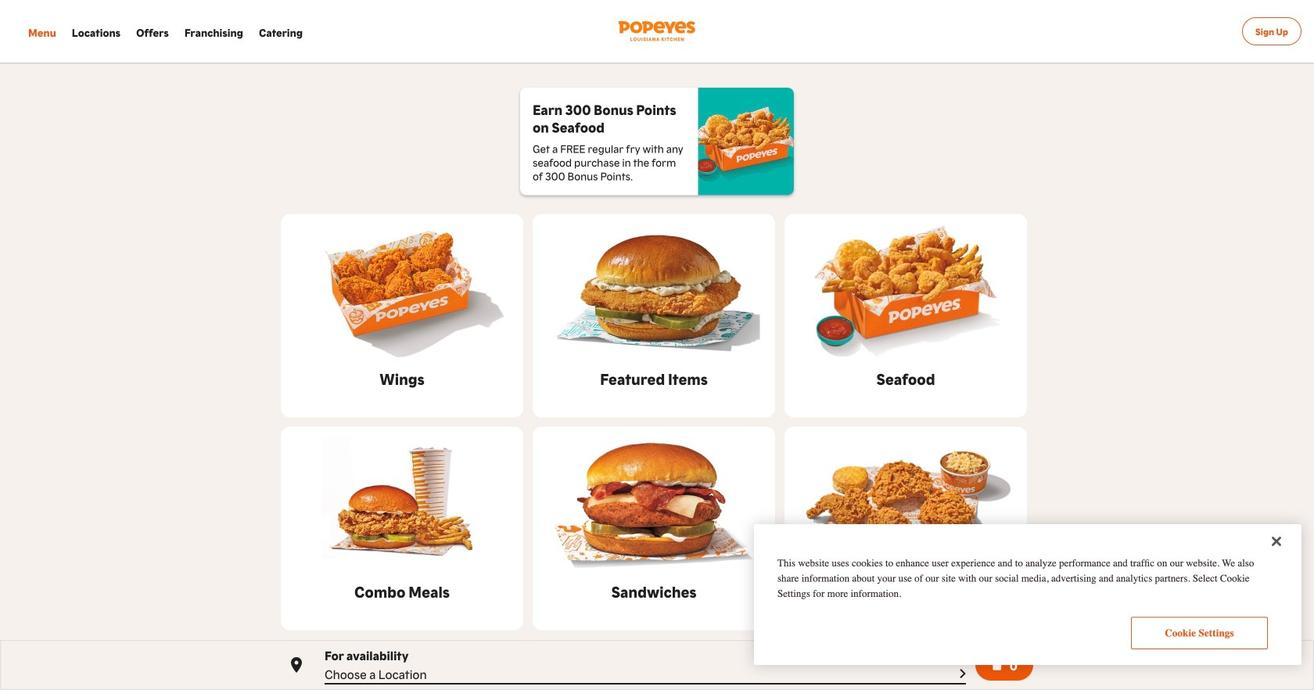 Task type: vqa. For each thing, say whether or not it's contained in the screenshot.
Seafood image heading
yes



Task type: locate. For each thing, give the bounding box(es) containing it.
earn 300 bonus points on seafood image
[[698, 88, 794, 195]]

heading for featured items image
[[600, 367, 708, 389]]

heading
[[533, 100, 686, 135], [380, 367, 425, 389], [600, 367, 708, 389], [877, 367, 935, 389], [354, 580, 450, 602], [611, 580, 697, 602], [840, 580, 972, 602]]

heading for the chicken sandwich image
[[611, 580, 697, 602]]

wings image
[[281, 220, 523, 361]]



Task type: describe. For each thing, give the bounding box(es) containing it.
featured items image
[[533, 220, 775, 361]]

heading for the freshly prepared bonafide chicken "image"
[[840, 580, 972, 602]]

classic chicken sandwich & cajun fries image
[[281, 433, 523, 574]]

chicken sandwich image
[[533, 433, 775, 574]]

heading for classic chicken sandwich & cajun fries 'image'
[[354, 580, 450, 602]]

seafood image
[[785, 220, 1027, 361]]

heading for wings image
[[380, 367, 425, 389]]

freshly prepared bonafide chicken image
[[785, 433, 1027, 574]]

heading for 'seafood' image
[[877, 367, 935, 389]]



